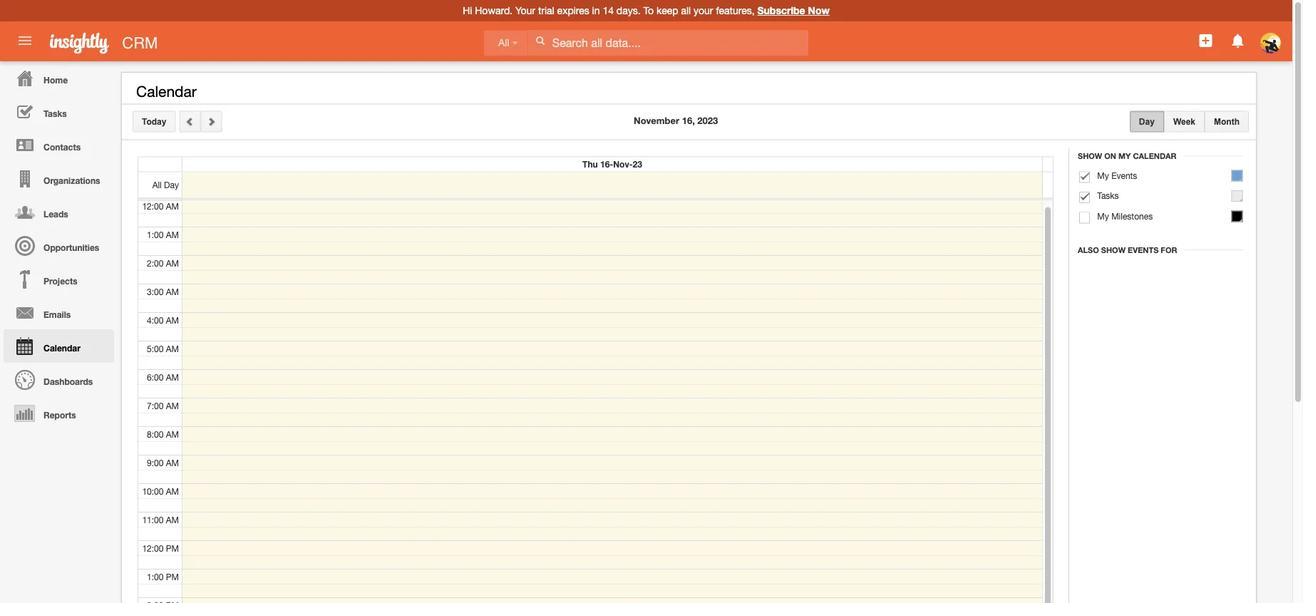 Task type: describe. For each thing, give the bounding box(es) containing it.
9:00
[[147, 458, 164, 468]]

1 vertical spatial show
[[1102, 245, 1126, 255]]

1:00 pm
[[147, 572, 179, 582]]

month button
[[1205, 111, 1250, 132]]

10:00 am
[[142, 486, 179, 496]]

all
[[681, 5, 691, 16]]

2023
[[698, 115, 718, 126]]

1 vertical spatial tasks
[[1098, 191, 1120, 201]]

reports
[[44, 410, 76, 420]]

your
[[694, 5, 714, 16]]

organizations
[[44, 175, 100, 185]]

8:00
[[147, 429, 164, 439]]

am for 2:00 am
[[166, 258, 179, 268]]

calendar inside navigation
[[44, 343, 80, 353]]

0 horizontal spatial day
[[164, 180, 179, 190]]

all link
[[484, 30, 527, 56]]

16,
[[682, 115, 695, 126]]

my for my events
[[1098, 170, 1110, 180]]

am for 12:00 am
[[166, 201, 179, 211]]

milestones
[[1112, 211, 1153, 221]]

8:00 am
[[147, 429, 179, 439]]

23
[[633, 159, 643, 169]]

hi howard. your trial expires in 14 days. to keep all your features, subscribe now
[[463, 5, 830, 16]]

features,
[[716, 5, 755, 16]]

Search all data.... text field
[[528, 30, 809, 56]]

am for 7:00 am
[[166, 401, 179, 411]]

also
[[1079, 245, 1100, 255]]

12:00 am
[[142, 201, 179, 211]]

my milestones
[[1098, 211, 1153, 221]]

1:00 for 1:00 am
[[147, 229, 164, 239]]

My Events checkbox
[[1080, 172, 1091, 183]]

1:00 am
[[147, 229, 179, 239]]

keep
[[657, 5, 679, 16]]

14
[[603, 5, 614, 16]]

day inside day button
[[1140, 117, 1155, 126]]

am for 4:00 am
[[166, 315, 179, 325]]

white image
[[536, 36, 546, 46]]

12:00 for 12:00 pm
[[142, 543, 164, 553]]

all for all
[[499, 37, 510, 48]]

navigation containing home
[[0, 61, 114, 430]]

notifications image
[[1230, 32, 1247, 49]]

home link
[[4, 61, 114, 95]]

thu
[[583, 159, 598, 169]]

today button
[[133, 111, 176, 132]]

my events
[[1098, 170, 1138, 180]]

opportunities link
[[4, 229, 114, 262]]

6:00 am
[[147, 372, 179, 382]]

am for 11:00 am
[[166, 515, 179, 525]]

for
[[1161, 245, 1178, 255]]

6:00
[[147, 372, 164, 382]]

am for 3:00 am
[[166, 286, 179, 296]]

organizations link
[[4, 162, 114, 195]]

contacts
[[44, 142, 81, 152]]

0 vertical spatial events
[[1112, 170, 1138, 180]]

tasks link
[[4, 95, 114, 128]]

am for 5:00 am
[[166, 343, 179, 353]]

1 horizontal spatial calendar
[[136, 83, 197, 100]]

projects
[[44, 276, 77, 286]]

calendar link
[[4, 330, 114, 363]]

12:00 pm
[[142, 543, 179, 553]]

home
[[44, 75, 68, 85]]

november
[[634, 115, 680, 126]]

10:00
[[142, 486, 164, 496]]

week
[[1174, 117, 1196, 126]]

leads link
[[4, 195, 114, 229]]

2:00 am
[[147, 258, 179, 268]]

month
[[1215, 117, 1240, 126]]

your
[[516, 5, 536, 16]]

Tasks checkbox
[[1080, 192, 1091, 203]]

0 horizontal spatial tasks
[[44, 108, 67, 118]]

12:00 for 12:00 am
[[142, 201, 164, 211]]

9:00 am
[[147, 458, 179, 468]]

am for 1:00 am
[[166, 229, 179, 239]]

4:00 am
[[147, 315, 179, 325]]

now
[[809, 5, 830, 16]]

am for 10:00 am
[[166, 486, 179, 496]]

reports link
[[4, 397, 114, 430]]



Task type: locate. For each thing, give the bounding box(es) containing it.
1 vertical spatial calendar
[[1134, 152, 1177, 161]]

1 1:00 from the top
[[147, 229, 164, 239]]

2 vertical spatial calendar
[[44, 343, 80, 353]]

7:00 am
[[147, 401, 179, 411]]

emails
[[44, 310, 71, 320]]

1 horizontal spatial all
[[499, 37, 510, 48]]

navigation
[[0, 61, 114, 430]]

am down all day
[[166, 201, 179, 211]]

1 vertical spatial pm
[[166, 572, 179, 582]]

1 12:00 from the top
[[142, 201, 164, 211]]

my for my milestones
[[1098, 211, 1110, 221]]

0 vertical spatial 12:00
[[142, 201, 164, 211]]

crm
[[122, 34, 158, 52]]

2 pm from the top
[[166, 572, 179, 582]]

am for 8:00 am
[[166, 429, 179, 439]]

all
[[499, 37, 510, 48], [152, 180, 162, 190]]

2 vertical spatial my
[[1098, 211, 1110, 221]]

all down howard.
[[499, 37, 510, 48]]

am right 2:00
[[166, 258, 179, 268]]

6 am from the top
[[166, 343, 179, 353]]

expires
[[558, 5, 590, 16]]

0 vertical spatial tasks
[[44, 108, 67, 118]]

events
[[1112, 170, 1138, 180], [1129, 245, 1159, 255]]

hi
[[463, 5, 472, 16]]

dashboards link
[[4, 363, 114, 397]]

pm
[[166, 543, 179, 553], [166, 572, 179, 582]]

also show events for
[[1079, 245, 1178, 255]]

leads
[[44, 209, 68, 219]]

show left on
[[1079, 152, 1103, 161]]

tasks up contacts "link"
[[44, 108, 67, 118]]

contacts link
[[4, 128, 114, 162]]

calendar down day button
[[1134, 152, 1177, 161]]

nov-
[[614, 159, 633, 169]]

am right 4:00
[[166, 315, 179, 325]]

show right also
[[1102, 245, 1126, 255]]

am right 8:00
[[166, 429, 179, 439]]

12 am from the top
[[166, 515, 179, 525]]

2 horizontal spatial calendar
[[1134, 152, 1177, 161]]

2:00
[[147, 258, 164, 268]]

november 16, 2023
[[634, 115, 718, 126]]

opportunities
[[44, 243, 99, 253]]

calendar
[[136, 83, 197, 100], [1134, 152, 1177, 161], [44, 343, 80, 353]]

am up 2:00 am
[[166, 229, 179, 239]]

3:00 am
[[147, 286, 179, 296]]

day left the week
[[1140, 117, 1155, 126]]

11:00
[[142, 515, 164, 525]]

am for 6:00 am
[[166, 372, 179, 382]]

5:00
[[147, 343, 164, 353]]

10 am from the top
[[166, 458, 179, 468]]

my right on
[[1119, 152, 1132, 161]]

today
[[142, 117, 167, 126]]

0 vertical spatial all
[[499, 37, 510, 48]]

0 vertical spatial show
[[1079, 152, 1103, 161]]

my
[[1119, 152, 1132, 161], [1098, 170, 1110, 180], [1098, 211, 1110, 221]]

12:00
[[142, 201, 164, 211], [142, 543, 164, 553]]

day button
[[1130, 111, 1165, 132]]

5:00 am
[[147, 343, 179, 353]]

all day
[[152, 180, 179, 190]]

days.
[[617, 5, 641, 16]]

0 vertical spatial calendar
[[136, 83, 197, 100]]

1:00 for 1:00 pm
[[147, 572, 164, 582]]

0 horizontal spatial calendar
[[44, 343, 80, 353]]

16-
[[601, 159, 614, 169]]

am right 10:00
[[166, 486, 179, 496]]

1 vertical spatial all
[[152, 180, 162, 190]]

pm down 12:00 pm
[[166, 572, 179, 582]]

12:00 down all day
[[142, 201, 164, 211]]

9 am from the top
[[166, 429, 179, 439]]

subscribe now link
[[758, 5, 830, 16]]

My Milestones checkbox
[[1080, 212, 1091, 224]]

day
[[1140, 117, 1155, 126], [164, 180, 179, 190]]

pm for 12:00 pm
[[166, 543, 179, 553]]

1 am from the top
[[166, 201, 179, 211]]

show on my calendar
[[1079, 152, 1177, 161]]

tasks
[[44, 108, 67, 118], [1098, 191, 1120, 201]]

my right my milestones checkbox
[[1098, 211, 1110, 221]]

events left for
[[1129, 245, 1159, 255]]

8 am from the top
[[166, 401, 179, 411]]

11 am from the top
[[166, 486, 179, 496]]

0 vertical spatial my
[[1119, 152, 1132, 161]]

to
[[644, 5, 654, 16]]

pm up 1:00 pm
[[166, 543, 179, 553]]

howard.
[[475, 5, 513, 16]]

tasks down my events
[[1098, 191, 1120, 201]]

in
[[592, 5, 600, 16]]

am
[[166, 201, 179, 211], [166, 229, 179, 239], [166, 258, 179, 268], [166, 286, 179, 296], [166, 315, 179, 325], [166, 343, 179, 353], [166, 372, 179, 382], [166, 401, 179, 411], [166, 429, 179, 439], [166, 458, 179, 468], [166, 486, 179, 496], [166, 515, 179, 525]]

pm for 1:00 pm
[[166, 572, 179, 582]]

1:00
[[147, 229, 164, 239], [147, 572, 164, 582]]

am right "11:00"
[[166, 515, 179, 525]]

4 am from the top
[[166, 286, 179, 296]]

on
[[1105, 152, 1117, 161]]

7 am from the top
[[166, 372, 179, 382]]

subscribe
[[758, 5, 806, 16]]

all up the 12:00 am
[[152, 180, 162, 190]]

2 am from the top
[[166, 229, 179, 239]]

am right the 7:00
[[166, 401, 179, 411]]

12:00 down "11:00"
[[142, 543, 164, 553]]

1 vertical spatial 1:00
[[147, 572, 164, 582]]

all for all day
[[152, 180, 162, 190]]

1 vertical spatial my
[[1098, 170, 1110, 180]]

1 horizontal spatial day
[[1140, 117, 1155, 126]]

week button
[[1165, 111, 1205, 132]]

0 horizontal spatial all
[[152, 180, 162, 190]]

thu 16-nov-23
[[583, 159, 643, 169]]

0 vertical spatial day
[[1140, 117, 1155, 126]]

3:00
[[147, 286, 164, 296]]

2 1:00 from the top
[[147, 572, 164, 582]]

day up the 12:00 am
[[164, 180, 179, 190]]

am right 5:00
[[166, 343, 179, 353]]

4:00
[[147, 315, 164, 325]]

0 vertical spatial 1:00
[[147, 229, 164, 239]]

1:00 down 12:00 pm
[[147, 572, 164, 582]]

emails link
[[4, 296, 114, 330]]

events down 'show on my calendar'
[[1112, 170, 1138, 180]]

11:00 am
[[142, 515, 179, 525]]

am right 3:00
[[166, 286, 179, 296]]

0 vertical spatial pm
[[166, 543, 179, 553]]

previous image
[[185, 117, 195, 127]]

next image
[[206, 117, 216, 127]]

calendar up today
[[136, 83, 197, 100]]

am right 9:00
[[166, 458, 179, 468]]

1 vertical spatial 12:00
[[142, 543, 164, 553]]

5 am from the top
[[166, 315, 179, 325]]

1 horizontal spatial tasks
[[1098, 191, 1120, 201]]

am right 6:00
[[166, 372, 179, 382]]

projects link
[[4, 262, 114, 296]]

2 12:00 from the top
[[142, 543, 164, 553]]

7:00
[[147, 401, 164, 411]]

1:00 up 2:00
[[147, 229, 164, 239]]

dashboards
[[44, 377, 93, 387]]

show
[[1079, 152, 1103, 161], [1102, 245, 1126, 255]]

trial
[[538, 5, 555, 16]]

3 am from the top
[[166, 258, 179, 268]]

1 vertical spatial day
[[164, 180, 179, 190]]

1 vertical spatial events
[[1129, 245, 1159, 255]]

1 pm from the top
[[166, 543, 179, 553]]

my right my events option
[[1098, 170, 1110, 180]]

am for 9:00 am
[[166, 458, 179, 468]]

calendar up dashboards link
[[44, 343, 80, 353]]



Task type: vqa. For each thing, say whether or not it's contained in the screenshot.
the middle my
yes



